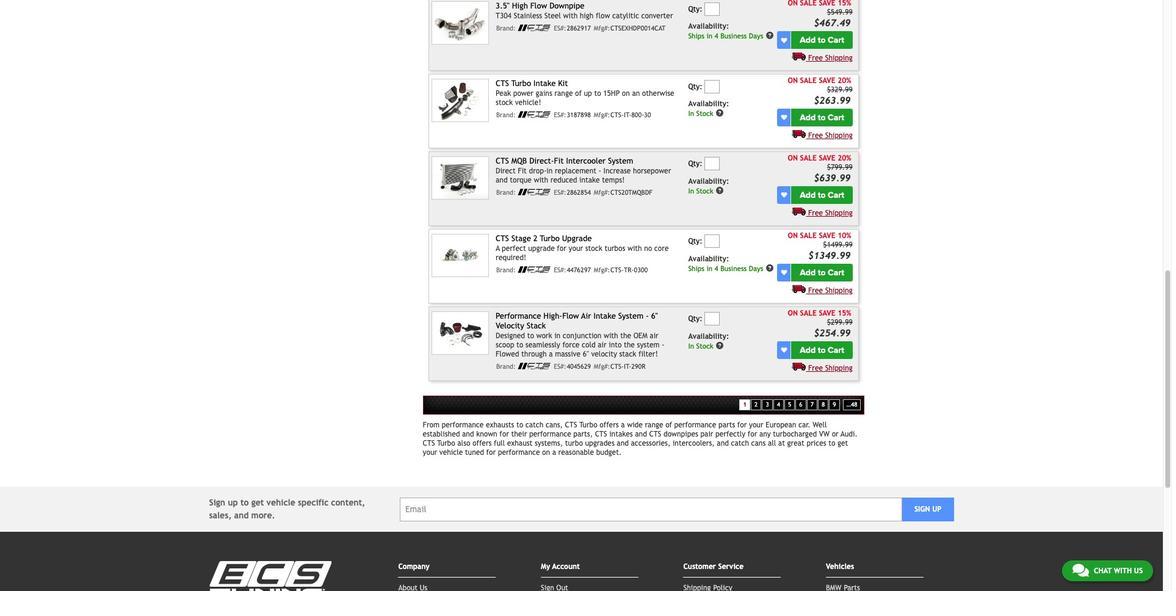 Task type: vqa. For each thing, say whether or not it's contained in the screenshot.
1st 'ADD TO CART' button from the top
yes



Task type: locate. For each thing, give the bounding box(es) containing it.
your up any
[[750, 421, 764, 430]]

cart for $467.49
[[828, 35, 845, 45]]

1 horizontal spatial air
[[650, 332, 659, 340]]

availability: in stock
[[689, 100, 730, 118], [689, 177, 730, 195], [689, 332, 730, 350]]

1 stock from the top
[[697, 109, 714, 118]]

1 vertical spatial the
[[624, 341, 635, 349]]

free shipping up 10%
[[809, 209, 853, 217]]

add to cart for $467.49
[[800, 35, 845, 45]]

6"
[[652, 312, 658, 321], [583, 350, 589, 358]]

cts - corporate logo image down torque
[[518, 189, 551, 195]]

1 add to wish list image from the top
[[782, 114, 788, 121]]

4 cart from the top
[[828, 267, 845, 278]]

6" up system
[[652, 312, 658, 321]]

0 horizontal spatial offers
[[473, 439, 492, 448]]

1 vertical spatial cts-
[[611, 266, 624, 273]]

shipping for $254.99
[[826, 364, 853, 372]]

with down drop- at top
[[534, 176, 549, 184]]

ecs tuning image
[[209, 562, 331, 591]]

3 add from the top
[[800, 190, 816, 200]]

Email email field
[[400, 498, 903, 522]]

1 add to wish list image from the top
[[782, 37, 788, 43]]

free shipping for $467.49
[[809, 54, 853, 62]]

1 vertical spatial add to wish list image
[[782, 347, 788, 353]]

intake inside performance high-flow air intake system - 6" velocity stack designed to work in conjunction with the oem air scoop to seamlessly force cold air into the system - flowed through a massive 6" velocity stack filter!
[[594, 312, 616, 321]]

and
[[496, 176, 508, 184], [462, 430, 474, 439], [635, 430, 647, 439], [617, 439, 629, 448], [717, 439, 729, 448], [234, 511, 249, 521]]

4 on from the top
[[788, 309, 798, 318]]

cart down $1349.99
[[828, 267, 845, 278]]

sale inside on sale save 15% $299.99 $254.99
[[801, 309, 817, 318]]

car.
[[799, 421, 811, 430]]

add to cart button down $263.99 on the right of the page
[[792, 109, 853, 126]]

4 shipping from the top
[[826, 286, 853, 295]]

es#:
[[554, 24, 567, 32], [554, 111, 567, 118], [554, 189, 567, 196], [554, 266, 567, 273], [554, 363, 567, 370]]

system inside cts mqb direct-fit intercooler system direct fit drop-in replacement - increase horsepower and torque with reduced intake temps!
[[608, 157, 634, 166]]

5 es#: from the top
[[554, 363, 567, 370]]

0 vertical spatial availability: ships in 4 business days
[[689, 22, 764, 40]]

- inside cts mqb direct-fit intercooler system direct fit drop-in replacement - increase horsepower and torque with reduced intake temps!
[[599, 167, 602, 175]]

cts- down stack
[[611, 363, 624, 370]]

in
[[707, 32, 713, 40], [547, 167, 553, 175], [707, 264, 713, 273], [555, 332, 561, 340]]

and down intakes on the bottom
[[617, 439, 629, 448]]

more.
[[251, 511, 275, 521]]

on sale save 20% $799.99 $639.99
[[788, 154, 853, 183]]

cts mqb direct-fit intercooler system direct fit drop-in replacement - increase horsepower and torque with reduced intake temps!
[[496, 157, 672, 184]]

3 availability: from the top
[[689, 177, 730, 186]]

free up on sale save 15% $299.99 $254.99
[[809, 286, 823, 295]]

3 save from the top
[[819, 232, 836, 240]]

up for sign up to get vehicle specific content, sales, and more.
[[228, 498, 238, 508]]

2 vertical spatial -
[[662, 341, 665, 349]]

es#: for $254.99
[[554, 363, 567, 370]]

flow for sale
[[563, 312, 579, 321]]

the
[[621, 332, 632, 340], [624, 341, 635, 349]]

shipping up $799.99
[[826, 131, 853, 140]]

sale inside on sale save 20% $329.99 $263.99
[[801, 77, 817, 85]]

4 brand: from the top
[[497, 266, 516, 273]]

their
[[512, 430, 527, 439]]

1 vertical spatial stock
[[697, 187, 714, 195]]

2 add from the top
[[800, 112, 816, 123]]

1 horizontal spatial offers
[[600, 421, 619, 430]]

3 cart from the top
[[828, 190, 845, 200]]

es#: down steel
[[554, 24, 567, 32]]

1 vertical spatial of
[[666, 421, 673, 430]]

5 qty: from the top
[[689, 315, 703, 323]]

get
[[838, 439, 849, 448], [251, 498, 264, 508]]

on left 10%
[[788, 232, 798, 240]]

3 on from the top
[[788, 232, 798, 240]]

on inside on sale save 20% $329.99 $263.99
[[788, 77, 798, 85]]

days
[[749, 32, 764, 40], [749, 264, 764, 273]]

save up $329.99
[[819, 77, 836, 85]]

es#: 3187898 mfg#: cts-it-800-30
[[554, 111, 651, 118]]

0 vertical spatial 4
[[715, 32, 719, 40]]

0 vertical spatial 20%
[[838, 77, 852, 85]]

1 add to cart button from the top
[[792, 31, 853, 49]]

customer service
[[684, 563, 744, 571]]

cart for $639.99
[[828, 190, 845, 200]]

0 horizontal spatial stock
[[496, 98, 513, 107]]

0 vertical spatial intake
[[534, 79, 556, 88]]

cart down $639.99
[[828, 190, 845, 200]]

2 qty: from the top
[[689, 82, 703, 91]]

2 add to wish list image from the top
[[782, 192, 788, 198]]

flow left air
[[563, 312, 579, 321]]

1 horizontal spatial intake
[[594, 312, 616, 321]]

1 horizontal spatial stock
[[586, 244, 603, 253]]

add to cart down $254.99
[[800, 345, 845, 355]]

on for $639.99
[[788, 154, 798, 163]]

add to cart down $639.99
[[800, 190, 845, 200]]

add to cart down $1349.99
[[800, 267, 845, 278]]

es#: 2862854 mfg#: cts20tmqbdf
[[554, 189, 653, 196]]

shipping for $1349.99
[[826, 286, 853, 295]]

of up 3187898
[[575, 89, 582, 98]]

1 vertical spatial 6"
[[583, 350, 589, 358]]

2 vertical spatial stock
[[697, 342, 714, 350]]

save for $254.99
[[819, 309, 836, 318]]

cans
[[752, 439, 766, 448]]

20% inside 'on sale save 20% $799.99 $639.99'
[[838, 154, 852, 163]]

0 vertical spatial fit
[[554, 157, 564, 166]]

through
[[522, 350, 547, 358]]

5 free shipping from the top
[[809, 364, 853, 372]]

shipping up $329.99
[[826, 54, 853, 62]]

1 shipping from the top
[[826, 54, 853, 62]]

- right system
[[662, 341, 665, 349]]

ships right ctsexhdp0014cat
[[689, 32, 705, 40]]

brand: for $1349.99
[[497, 266, 516, 273]]

save
[[819, 77, 836, 85], [819, 154, 836, 163], [819, 232, 836, 240], [819, 309, 836, 318]]

2 availability: in stock from the top
[[689, 177, 730, 195]]

sign for sign up to get vehicle specific content, sales, and more.
[[209, 498, 225, 508]]

of
[[575, 89, 582, 98], [666, 421, 673, 430]]

a inside performance high-flow air intake system - 6" velocity stack designed to work in conjunction with the oem air scoop to seamlessly force cold air into the system - flowed through a massive 6" velocity stack filter!
[[549, 350, 553, 358]]

2 add to wish list image from the top
[[782, 347, 788, 353]]

0 horizontal spatial get
[[251, 498, 264, 508]]

up inside sign up to get vehicle specific content, sales, and more.
[[228, 498, 238, 508]]

None text field
[[705, 2, 720, 16], [705, 80, 720, 93], [705, 235, 720, 248], [705, 2, 720, 16], [705, 80, 720, 93], [705, 235, 720, 248]]

1 vertical spatial flow
[[563, 312, 579, 321]]

1 vertical spatial 2
[[755, 401, 758, 408]]

2 brand: from the top
[[497, 111, 516, 118]]

free up 7
[[809, 364, 823, 372]]

0 horizontal spatial 2
[[534, 234, 538, 243]]

1 vertical spatial business
[[721, 264, 747, 273]]

0 vertical spatial a
[[549, 350, 553, 358]]

0 vertical spatial catch
[[526, 421, 544, 430]]

2 es#: from the top
[[554, 111, 567, 118]]

turbo
[[512, 79, 531, 88], [540, 234, 560, 243], [580, 421, 598, 430], [437, 439, 456, 448]]

sale up $263.99 on the right of the page
[[801, 77, 817, 85]]

$639.99
[[814, 172, 851, 183]]

0 horizontal spatial sign
[[209, 498, 225, 508]]

fit up torque
[[518, 167, 527, 175]]

question sign image
[[766, 31, 775, 40], [716, 186, 725, 195], [766, 264, 775, 272], [716, 341, 725, 350]]

it- down stack
[[624, 363, 632, 370]]

a down systems,
[[553, 449, 556, 457]]

cts inside cts stage 2 turbo upgrade a perfect upgrade for your stock turbos with no core required!
[[496, 234, 509, 243]]

range up accessories,
[[645, 421, 664, 430]]

1 horizontal spatial catch
[[731, 439, 750, 448]]

air up system
[[650, 332, 659, 340]]

availability:
[[689, 22, 730, 31], [689, 100, 730, 108], [689, 177, 730, 186], [689, 255, 730, 263], [689, 332, 730, 341]]

4 sale from the top
[[801, 309, 817, 318]]

cart down $263.99 on the right of the page
[[828, 112, 845, 123]]

1 vertical spatial system
[[619, 312, 644, 321]]

2 free from the top
[[809, 131, 823, 140]]

cts- down the turbos
[[611, 266, 624, 273]]

on inside from performance exhausts to catch cans, cts turbo offers a wide range of performance parts for your european car. well established and known for their performance parts, cts intakes and cts downpipes pair perfectly for any turbocharged vw or audi. cts turbo also offers full exhaust systems, turbo upgrades and accessories, intercoolers, and catch cans all at great prices to get your vehicle tuned for performance on a reasonable budget.
[[542, 449, 550, 457]]

5 availability: from the top
[[689, 332, 730, 341]]

sale for $639.99
[[801, 154, 817, 163]]

brand: for $254.99
[[497, 363, 516, 370]]

get inside from performance exhausts to catch cans, cts turbo offers a wide range of performance parts for your european car. well established and known for their performance parts, cts intakes and cts downpipes pair perfectly for any turbocharged vw or audi. cts turbo also offers full exhaust systems, turbo upgrades and accessories, intercoolers, and catch cans all at great prices to get your vehicle tuned for performance on a reasonable budget.
[[838, 439, 849, 448]]

15%
[[838, 309, 852, 318]]

offers up intakes on the bottom
[[600, 421, 619, 430]]

add for $254.99
[[800, 345, 816, 355]]

6 link
[[796, 399, 807, 411]]

system up increase at the right top of the page
[[608, 157, 634, 166]]

2 up upgrade
[[534, 234, 538, 243]]

sale inside on sale save 10% $1499.99 $1349.99
[[801, 232, 817, 240]]

with up the into
[[604, 332, 619, 340]]

stock down 'peak'
[[496, 98, 513, 107]]

availability: in stock for $263.99
[[689, 100, 730, 118]]

with left us
[[1115, 567, 1133, 575]]

flow up stainless
[[531, 2, 547, 11]]

cart
[[828, 35, 845, 45], [828, 112, 845, 123], [828, 190, 845, 200], [828, 267, 845, 278], [828, 345, 845, 355]]

3 stock from the top
[[697, 342, 714, 350]]

0 vertical spatial add to wish list image
[[782, 114, 788, 121]]

5 cart from the top
[[828, 345, 845, 355]]

stock inside cts turbo intake kit peak power gains range of up to 15hp on an otherwise stock vehicle!
[[496, 98, 513, 107]]

free shipping
[[809, 54, 853, 62], [809, 131, 853, 140], [809, 209, 853, 217], [809, 286, 853, 295], [809, 364, 853, 372]]

es#: 4476297 mfg#: cts-tr-0300
[[554, 266, 648, 273]]

- up oem at the bottom of page
[[646, 312, 649, 321]]

0 vertical spatial of
[[575, 89, 582, 98]]

1 horizontal spatial vehicle
[[440, 449, 463, 457]]

4 es#: from the top
[[554, 266, 567, 273]]

cts - corporate logo image for $639.99
[[518, 189, 551, 195]]

2
[[534, 234, 538, 243], [755, 401, 758, 408]]

2 vertical spatial cts-
[[611, 363, 624, 370]]

flow inside 3.5" high flow downpipe t304 stainless steel with high flow catylitic converter
[[531, 2, 547, 11]]

a up intakes on the bottom
[[621, 421, 625, 430]]

4 save from the top
[[819, 309, 836, 318]]

4 free from the top
[[809, 286, 823, 295]]

1 20% from the top
[[838, 77, 852, 85]]

free shipping right free shipping icon
[[809, 131, 853, 140]]

add to cart button down $639.99
[[792, 186, 853, 204]]

1 vertical spatial days
[[749, 264, 764, 273]]

up inside cts turbo intake kit peak power gains range of up to 15hp on an otherwise stock vehicle!
[[584, 89, 592, 98]]

0 horizontal spatial intake
[[534, 79, 556, 88]]

es#3187898 - cts-it-800-30 - cts turbo intake kit  - peak power gains range of up to 15hp on an otherwise stock vehicle! - cts - bmw image
[[432, 79, 489, 122]]

free shipping image
[[793, 129, 807, 138]]

get up more.
[[251, 498, 264, 508]]

2 cts- from the top
[[611, 266, 624, 273]]

catch up their
[[526, 421, 544, 430]]

3 free shipping image from the top
[[793, 284, 807, 293]]

fit
[[554, 157, 564, 166], [518, 167, 527, 175]]

add for $467.49
[[800, 35, 816, 45]]

save for $1349.99
[[819, 232, 836, 240]]

and down direct
[[496, 176, 508, 184]]

…48 link
[[843, 399, 862, 411]]

question sign image for $467.49
[[766, 31, 775, 40]]

cts up accessories,
[[650, 430, 662, 439]]

4 cts - corporate logo image from the top
[[518, 266, 551, 273]]

20% up $329.99
[[838, 77, 852, 85]]

2 ships from the top
[[689, 264, 705, 273]]

cart for $263.99
[[828, 112, 845, 123]]

es#: down massive
[[554, 363, 567, 370]]

es#: left 3187898
[[554, 111, 567, 118]]

add to wish list image for $467.49
[[782, 37, 788, 43]]

in inside performance high-flow air intake system - 6" velocity stack designed to work in conjunction with the oem air scoop to seamlessly force cold air into the system - flowed through a massive 6" velocity stack filter!
[[555, 332, 561, 340]]

in
[[689, 109, 695, 118], [689, 187, 695, 195], [689, 342, 695, 350]]

2 availability: ships in 4 business days from the top
[[689, 255, 764, 273]]

3 shipping from the top
[[826, 209, 853, 217]]

add to cart down $263.99 on the right of the page
[[800, 112, 845, 123]]

1 horizontal spatial fit
[[554, 157, 564, 166]]

1 availability: in stock from the top
[[689, 100, 730, 118]]

3 availability: in stock from the top
[[689, 332, 730, 350]]

it- for $263.99
[[624, 111, 632, 118]]

1 vertical spatial vehicle
[[267, 498, 296, 508]]

cts - corporate logo image for $254.99
[[518, 363, 551, 369]]

free shipping image for $467.49
[[793, 52, 807, 60]]

free shipping image up on sale save 10% $1499.99 $1349.99
[[793, 207, 807, 216]]

1 vertical spatial ships
[[689, 264, 705, 273]]

system up oem at the bottom of page
[[619, 312, 644, 321]]

question sign image for $254.99
[[716, 341, 725, 350]]

5 cts - corporate logo image from the top
[[518, 363, 551, 369]]

system for $254.99
[[619, 312, 644, 321]]

2 mfg#: from the top
[[594, 111, 611, 118]]

1 free from the top
[[809, 54, 823, 62]]

your down upgrade
[[569, 244, 583, 253]]

0 horizontal spatial up
[[228, 498, 238, 508]]

add to wish list image
[[782, 114, 788, 121], [782, 347, 788, 353]]

days for sale
[[749, 264, 764, 273]]

1 horizontal spatial flow
[[563, 312, 579, 321]]

1 vertical spatial availability: ships in 4 business days
[[689, 255, 764, 273]]

seamlessly
[[526, 341, 561, 349]]

sale for $254.99
[[801, 309, 817, 318]]

sale inside 'on sale save 20% $799.99 $639.99'
[[801, 154, 817, 163]]

and inside sign up to get vehicle specific content, sales, and more.
[[234, 511, 249, 521]]

1 mfg#: from the top
[[594, 24, 611, 32]]

cts- for $1349.99
[[611, 266, 624, 273]]

for down upgrade
[[557, 244, 567, 253]]

downpipes
[[664, 430, 699, 439]]

add to cart down $467.49
[[800, 35, 845, 45]]

shipping up 15%
[[826, 286, 853, 295]]

3 cts - corporate logo image from the top
[[518, 189, 551, 195]]

1 ships from the top
[[689, 32, 705, 40]]

catylitic
[[613, 12, 640, 20]]

availability: in stock for $639.99
[[689, 177, 730, 195]]

- up intake
[[599, 167, 602, 175]]

2 20% from the top
[[838, 154, 852, 163]]

flow inside performance high-flow air intake system - 6" velocity stack designed to work in conjunction with the oem air scoop to seamlessly force cold air into the system - flowed through a massive 6" velocity stack filter!
[[563, 312, 579, 321]]

4 free shipping from the top
[[809, 286, 853, 295]]

0 vertical spatial flow
[[531, 2, 547, 11]]

0 horizontal spatial catch
[[526, 421, 544, 430]]

and down 'perfectly'
[[717, 439, 729, 448]]

air
[[582, 312, 592, 321]]

with down downpipe
[[564, 12, 578, 20]]

6
[[800, 401, 803, 408]]

3 add to cart from the top
[[800, 190, 845, 200]]

turbo down established
[[437, 439, 456, 448]]

0 horizontal spatial flow
[[531, 2, 547, 11]]

and right sales,
[[234, 511, 249, 521]]

high-
[[544, 312, 563, 321]]

add to wish list image
[[782, 37, 788, 43], [782, 192, 788, 198], [782, 270, 788, 276]]

1 days from the top
[[749, 32, 764, 40]]

2 stock from the top
[[697, 187, 714, 195]]

intake up gains
[[534, 79, 556, 88]]

4 add from the top
[[800, 267, 816, 278]]

4 add to cart button from the top
[[792, 264, 853, 281]]

mfg#: right 3187898
[[594, 111, 611, 118]]

on up free shipping icon
[[788, 77, 798, 85]]

0 horizontal spatial vehicle
[[267, 498, 296, 508]]

cts - corporate logo image down the through
[[518, 363, 551, 369]]

ships right 0300
[[689, 264, 705, 273]]

2 add to cart button from the top
[[792, 109, 853, 126]]

0 horizontal spatial on
[[542, 449, 550, 457]]

3 add to cart button from the top
[[792, 186, 853, 204]]

3 mfg#: from the top
[[594, 189, 611, 196]]

0 vertical spatial offers
[[600, 421, 619, 430]]

performance
[[496, 312, 541, 321]]

replacement
[[555, 167, 597, 175]]

system inside performance high-flow air intake system - 6" velocity stack designed to work in conjunction with the oem air scoop to seamlessly force cold air into the system - flowed through a massive 6" velocity stack filter!
[[619, 312, 644, 321]]

2 free shipping from the top
[[809, 131, 853, 140]]

2 it- from the top
[[624, 363, 632, 370]]

2 left 3
[[755, 401, 758, 408]]

my
[[541, 563, 551, 571]]

1 cart from the top
[[828, 35, 845, 45]]

1 vertical spatial air
[[598, 341, 607, 349]]

save inside on sale save 20% $329.99 $263.99
[[819, 77, 836, 85]]

mfg#: right 4476297
[[594, 266, 611, 273]]

designed
[[496, 332, 525, 340]]

20% inside on sale save 20% $329.99 $263.99
[[838, 77, 852, 85]]

cts - corporate logo image
[[518, 24, 551, 31], [518, 111, 551, 118], [518, 189, 551, 195], [518, 266, 551, 273], [518, 363, 551, 369]]

1 availability: ships in 4 business days from the top
[[689, 22, 764, 40]]

save inside on sale save 10% $1499.99 $1349.99
[[819, 232, 836, 240]]

2 vertical spatial availability: in stock
[[689, 332, 730, 350]]

1 horizontal spatial 2
[[755, 401, 758, 408]]

upgrade
[[562, 234, 592, 243]]

2 sale from the top
[[801, 154, 817, 163]]

800-
[[632, 111, 645, 118]]

7
[[811, 401, 814, 408]]

0 vertical spatial add to wish list image
[[782, 37, 788, 43]]

5 add to cart from the top
[[800, 345, 845, 355]]

stock for $263.99
[[697, 109, 714, 118]]

ships for $467.49
[[689, 32, 705, 40]]

1 on from the top
[[788, 77, 798, 85]]

4 qty: from the top
[[689, 237, 703, 246]]

1 horizontal spatial up
[[584, 89, 592, 98]]

shipping up 10%
[[826, 209, 853, 217]]

free shipping image
[[793, 52, 807, 60], [793, 207, 807, 216], [793, 284, 807, 293], [793, 362, 807, 371]]

mqb
[[512, 157, 527, 166]]

stock down upgrade
[[586, 244, 603, 253]]

1 qty: from the top
[[689, 5, 703, 13]]

3 add to wish list image from the top
[[782, 270, 788, 276]]

1 horizontal spatial of
[[666, 421, 673, 430]]

business for $467.49
[[721, 32, 747, 40]]

brand: down 'peak'
[[497, 111, 516, 118]]

2 horizontal spatial your
[[750, 421, 764, 430]]

1 vertical spatial stock
[[586, 244, 603, 253]]

question sign image for $1349.99
[[766, 264, 775, 272]]

sale down free shipping icon
[[801, 154, 817, 163]]

3 free shipping from the top
[[809, 209, 853, 217]]

5 mfg#: from the top
[[594, 363, 611, 370]]

question sign image for $639.99
[[716, 186, 725, 195]]

brand: down t304
[[497, 24, 516, 32]]

0 vertical spatial stock
[[496, 98, 513, 107]]

1 vertical spatial -
[[646, 312, 649, 321]]

up inside button
[[933, 505, 942, 514]]

4 mfg#: from the top
[[594, 266, 611, 273]]

5 brand: from the top
[[497, 363, 516, 370]]

0 vertical spatial stock
[[697, 109, 714, 118]]

0 vertical spatial days
[[749, 32, 764, 40]]

reasonable
[[559, 449, 594, 457]]

qty: for $254.99
[[689, 315, 703, 323]]

system
[[608, 157, 634, 166], [619, 312, 644, 321]]

of inside from performance exhausts to catch cans, cts turbo offers a wide range of performance parts for your european car. well established and known for their performance parts, cts intakes and cts downpipes pair perfectly for any turbocharged vw or audi. cts turbo also offers full exhaust systems, turbo upgrades and accessories, intercoolers, and catch cans all at great prices to get your vehicle tuned for performance on a reasonable budget.
[[666, 421, 673, 430]]

1 horizontal spatial get
[[838, 439, 849, 448]]

2 shipping from the top
[[826, 131, 853, 140]]

7 link
[[807, 399, 818, 411]]

1 horizontal spatial range
[[645, 421, 664, 430]]

4 availability: from the top
[[689, 255, 730, 263]]

1 link
[[740, 399, 751, 411]]

add down $467.49
[[800, 35, 816, 45]]

1 vertical spatial in
[[689, 187, 695, 195]]

2862917
[[567, 24, 591, 32]]

2 add to cart from the top
[[800, 112, 845, 123]]

1 in from the top
[[689, 109, 695, 118]]

3 sale from the top
[[801, 232, 817, 240]]

2 horizontal spatial up
[[933, 505, 942, 514]]

3
[[766, 401, 769, 408]]

1 horizontal spatial on
[[622, 89, 630, 98]]

with inside 'link'
[[1115, 567, 1133, 575]]

temps!
[[602, 176, 625, 184]]

1 vertical spatial your
[[750, 421, 764, 430]]

also
[[458, 439, 471, 448]]

to
[[818, 35, 826, 45], [595, 89, 601, 98], [818, 112, 826, 123], [818, 190, 826, 200], [818, 267, 826, 278], [528, 332, 534, 340], [517, 341, 524, 349], [818, 345, 826, 355], [517, 421, 524, 430], [829, 439, 836, 448], [241, 498, 249, 508]]

free shipping image for $1349.99
[[793, 284, 807, 293]]

2 cart from the top
[[828, 112, 845, 123]]

2 vertical spatial add to wish list image
[[782, 270, 788, 276]]

0 vertical spatial system
[[608, 157, 634, 166]]

great
[[788, 439, 805, 448]]

1 vertical spatial intake
[[594, 312, 616, 321]]

qty: for $1349.99
[[689, 237, 703, 246]]

add to cart for $254.99
[[800, 345, 845, 355]]

0 vertical spatial on
[[622, 89, 630, 98]]

1 es#: from the top
[[554, 24, 567, 32]]

add to cart button
[[792, 31, 853, 49], [792, 109, 853, 126], [792, 186, 853, 204], [792, 264, 853, 281], [792, 341, 853, 359]]

3 cts- from the top
[[611, 363, 624, 370]]

1 vertical spatial get
[[251, 498, 264, 508]]

free shipping up $329.99
[[809, 54, 853, 62]]

on inside 'on sale save 20% $799.99 $639.99'
[[788, 154, 798, 163]]

20% for $263.99
[[838, 77, 852, 85]]

1 vertical spatial on
[[542, 449, 550, 457]]

add down on sale save 15% $299.99 $254.99
[[800, 345, 816, 355]]

sign inside sign up to get vehicle specific content, sales, and more.
[[209, 498, 225, 508]]

offers down 'known'
[[473, 439, 492, 448]]

question sign image
[[716, 109, 725, 117]]

0 vertical spatial your
[[569, 244, 583, 253]]

on inside on sale save 10% $1499.99 $1349.99
[[788, 232, 798, 240]]

1 horizontal spatial your
[[569, 244, 583, 253]]

cts- for $254.99
[[611, 363, 624, 370]]

sign inside button
[[915, 505, 931, 514]]

in right system
[[689, 342, 695, 350]]

0 vertical spatial range
[[555, 89, 573, 98]]

es#4045629 - cts-it-290r - performance high-flow air intake system - 6" velocity stack  - designed to work in conjunction with the oem air scoop to seamlessly force cold air into the system - flowed through a massive 6" velocity stack filter! - cts - audi image
[[432, 312, 489, 355]]

None text field
[[705, 157, 720, 171], [705, 312, 720, 326], [705, 157, 720, 171], [705, 312, 720, 326]]

flow for $467.49
[[531, 2, 547, 11]]

1 free shipping image from the top
[[793, 52, 807, 60]]

3 brand: from the top
[[497, 189, 516, 196]]

vehicle up more.
[[267, 498, 296, 508]]

add
[[800, 35, 816, 45], [800, 112, 816, 123], [800, 190, 816, 200], [800, 267, 816, 278], [800, 345, 816, 355]]

from performance exhausts to catch cans, cts turbo offers a wide range of performance parts for your european car. well established and known for their performance parts, cts intakes and cts downpipes pair perfectly for any turbocharged vw or audi. cts turbo also offers full exhaust systems, turbo upgrades and accessories, intercoolers, and catch cans all at great prices to get your vehicle tuned for performance on a reasonable budget.
[[423, 421, 858, 457]]

save up $1499.99
[[819, 232, 836, 240]]

vehicle
[[440, 449, 463, 457], [267, 498, 296, 508]]

add to cart for $639.99
[[800, 190, 845, 200]]

1 free shipping from the top
[[809, 54, 853, 62]]

5 shipping from the top
[[826, 364, 853, 372]]

stock inside cts stage 2 turbo upgrade a perfect upgrade for your stock turbos with no core required!
[[586, 244, 603, 253]]

free shipping for $263.99
[[809, 131, 853, 140]]

sale
[[801, 77, 817, 85], [801, 154, 817, 163], [801, 232, 817, 240], [801, 309, 817, 318]]

cart down $254.99
[[828, 345, 845, 355]]

0 horizontal spatial of
[[575, 89, 582, 98]]

0 horizontal spatial air
[[598, 341, 607, 349]]

es#2862917 - ctsexhdp0014cat - 3.5" high flow downpipe - t304 stainless steel with high flow catylitic converter - cts - volkswagen image
[[432, 2, 489, 45]]

3 free from the top
[[809, 209, 823, 217]]

0 vertical spatial it-
[[624, 111, 632, 118]]

2 vertical spatial in
[[689, 342, 695, 350]]

1 vertical spatial 4
[[715, 264, 719, 273]]

-
[[599, 167, 602, 175], [646, 312, 649, 321], [662, 341, 665, 349]]

t304
[[496, 12, 512, 20]]

1 vertical spatial fit
[[518, 167, 527, 175]]

1 vertical spatial 20%
[[838, 154, 852, 163]]

account
[[553, 563, 580, 571]]

2 cts - corporate logo image from the top
[[518, 111, 551, 118]]

catch down 'perfectly'
[[731, 439, 750, 448]]

2 free shipping image from the top
[[793, 207, 807, 216]]

with left no
[[628, 244, 642, 253]]

6" down cold
[[583, 350, 589, 358]]

full
[[494, 439, 505, 448]]

0 horizontal spatial range
[[555, 89, 573, 98]]

5 add to cart button from the top
[[792, 341, 853, 359]]

1 it- from the top
[[624, 111, 632, 118]]

turbo up the 'parts,'
[[580, 421, 598, 430]]

on inside on sale save 15% $299.99 $254.99
[[788, 309, 798, 318]]

air
[[650, 332, 659, 340], [598, 341, 607, 349]]

vehicle down also
[[440, 449, 463, 457]]

2 availability: from the top
[[689, 100, 730, 108]]

save inside on sale save 15% $299.99 $254.99
[[819, 309, 836, 318]]

4 add to cart from the top
[[800, 267, 845, 278]]

5 free from the top
[[809, 364, 823, 372]]

free shipping image up on sale save 20% $329.99 $263.99
[[793, 52, 807, 60]]

flowed
[[496, 350, 520, 358]]

gains
[[536, 89, 553, 98]]

massive
[[555, 350, 581, 358]]

0 vertical spatial -
[[599, 167, 602, 175]]

20% up $799.99
[[838, 154, 852, 163]]

in for $639.99
[[689, 187, 695, 195]]

stack
[[620, 350, 637, 358]]

turbo inside cts turbo intake kit peak power gains range of up to 15hp on an otherwise stock vehicle!
[[512, 79, 531, 88]]

torque
[[510, 176, 532, 184]]

free for $254.99
[[809, 364, 823, 372]]

3 es#: from the top
[[554, 189, 567, 196]]

converter
[[642, 12, 674, 20]]

save for $263.99
[[819, 77, 836, 85]]

0 vertical spatial cts-
[[611, 111, 624, 118]]

1 vertical spatial availability: in stock
[[689, 177, 730, 195]]

es#: for $263.99
[[554, 111, 567, 118]]

ships for sale
[[689, 264, 705, 273]]

add for $1349.99
[[800, 267, 816, 278]]

fit up replacement
[[554, 157, 564, 166]]

1 add from the top
[[800, 35, 816, 45]]

cans,
[[546, 421, 563, 430]]

1 sale from the top
[[801, 77, 817, 85]]

0 vertical spatial 2
[[534, 234, 538, 243]]

mfg#: down temps!
[[594, 189, 611, 196]]

1 vertical spatial it-
[[624, 363, 632, 370]]

4 free shipping image from the top
[[793, 362, 807, 371]]

1 add to cart from the top
[[800, 35, 845, 45]]

scoop
[[496, 341, 515, 349]]

1 vertical spatial catch
[[731, 439, 750, 448]]

sale for $1349.99
[[801, 232, 817, 240]]

2 days from the top
[[749, 264, 764, 273]]

sign up to get vehicle specific content, sales, and more.
[[209, 498, 365, 521]]

1 save from the top
[[819, 77, 836, 85]]

1 horizontal spatial sign
[[915, 505, 931, 514]]

0 vertical spatial business
[[721, 32, 747, 40]]

save inside 'on sale save 20% $799.99 $639.99'
[[819, 154, 836, 163]]

on down systems,
[[542, 449, 550, 457]]

audi.
[[841, 430, 858, 439]]

availability: for $639.99
[[689, 177, 730, 186]]

brand: for $263.99
[[497, 111, 516, 118]]



Task type: describe. For each thing, give the bounding box(es) containing it.
stock for $254.99
[[697, 342, 714, 350]]

10%
[[838, 232, 852, 240]]

performance down "exhaust"
[[498, 449, 540, 457]]

$799.99
[[828, 163, 853, 172]]

5 link
[[785, 399, 795, 411]]

2862854
[[567, 189, 591, 196]]

add to cart button for $254.99
[[792, 341, 853, 359]]

availability: for $467.49
[[689, 22, 730, 31]]

to inside cts turbo intake kit peak power gains range of up to 15hp on an otherwise stock vehicle!
[[595, 89, 601, 98]]

stainless
[[514, 12, 543, 20]]

high
[[512, 2, 528, 11]]

15hp
[[604, 89, 620, 98]]

brand: for $639.99
[[497, 189, 516, 196]]

tuned
[[465, 449, 484, 457]]

es#: for $1349.99
[[554, 266, 567, 273]]

save for $639.99
[[819, 154, 836, 163]]

0 horizontal spatial 6"
[[583, 350, 589, 358]]

intercoolers,
[[673, 439, 715, 448]]

3187898
[[567, 111, 591, 118]]

2 vertical spatial a
[[553, 449, 556, 457]]

systems,
[[535, 439, 563, 448]]

sign for sign up
[[915, 505, 931, 514]]

performance up also
[[442, 421, 484, 430]]

peak
[[496, 89, 511, 98]]

with inside performance high-flow air intake system - 6" velocity stack designed to work in conjunction with the oem air scoop to seamlessly force cold air into the system - flowed through a massive 6" velocity stack filter!
[[604, 332, 619, 340]]

shipping for $639.99
[[826, 209, 853, 217]]

days for $467.49
[[749, 32, 764, 40]]

$1349.99
[[809, 250, 851, 261]]

for up cans on the right of page
[[748, 430, 758, 439]]

9 link
[[830, 399, 840, 411]]

add to wish list image for $1349.99
[[782, 270, 788, 276]]

budget.
[[597, 449, 622, 457]]

availability: in stock for $254.99
[[689, 332, 730, 350]]

velocity
[[496, 322, 525, 331]]

stack
[[527, 322, 546, 331]]

upgrade
[[529, 244, 555, 253]]

shipping for $263.99
[[826, 131, 853, 140]]

a
[[496, 244, 500, 253]]

range inside from performance exhausts to catch cans, cts turbo offers a wide range of performance parts for your european car. well established and known for their performance parts, cts intakes and cts downpipes pair perfectly for any turbocharged vw or audi. cts turbo also offers full exhaust systems, turbo upgrades and accessories, intercoolers, and catch cans all at great prices to get your vehicle tuned for performance on a reasonable budget.
[[645, 421, 664, 430]]

intakes
[[610, 430, 633, 439]]

qty: for $263.99
[[689, 82, 703, 91]]

$329.99
[[828, 86, 853, 94]]

1 horizontal spatial 6"
[[652, 312, 658, 321]]

with inside cts mqb direct-fit intercooler system direct fit drop-in replacement - increase horsepower and torque with reduced intake temps!
[[534, 176, 549, 184]]

free for $263.99
[[809, 131, 823, 140]]

free for $1349.99
[[809, 286, 823, 295]]

flow
[[596, 12, 610, 20]]

direct-
[[530, 157, 554, 166]]

business for sale
[[721, 264, 747, 273]]

3.5" high flow downpipe link
[[496, 2, 585, 11]]

$254.99
[[814, 327, 851, 338]]

mfg#: for $1349.99
[[594, 266, 611, 273]]

2 horizontal spatial -
[[662, 341, 665, 349]]

on inside cts turbo intake kit peak power gains range of up to 15hp on an otherwise stock vehicle!
[[622, 89, 630, 98]]

cts down established
[[423, 439, 435, 448]]

1 cts - corporate logo image from the top
[[518, 24, 551, 31]]

1 horizontal spatial -
[[646, 312, 649, 321]]

on for $254.99
[[788, 309, 798, 318]]

shipping for $467.49
[[826, 54, 853, 62]]

increase
[[604, 167, 631, 175]]

on for $263.99
[[788, 77, 798, 85]]

and inside cts mqb direct-fit intercooler system direct fit drop-in replacement - increase horsepower and torque with reduced intake temps!
[[496, 176, 508, 184]]

vw
[[820, 430, 830, 439]]

add to cart for $1349.99
[[800, 267, 845, 278]]

0 vertical spatial the
[[621, 332, 632, 340]]

cts inside cts mqb direct-fit intercooler system direct fit drop-in replacement - increase horsepower and torque with reduced intake temps!
[[496, 157, 509, 166]]

mfg#: for $639.99
[[594, 189, 611, 196]]

exhausts
[[486, 421, 515, 430]]

kit
[[559, 79, 568, 88]]

add to cart button for $467.49
[[792, 31, 853, 49]]

tr-
[[624, 266, 634, 273]]

cts inside cts turbo intake kit peak power gains range of up to 15hp on an otherwise stock vehicle!
[[496, 79, 509, 88]]

turbo inside cts stage 2 turbo upgrade a perfect upgrade for your stock turbos with no core required!
[[540, 234, 560, 243]]

drop-
[[529, 167, 547, 175]]

for down exhausts
[[500, 430, 509, 439]]

sale for $263.99
[[801, 77, 817, 85]]

known
[[477, 430, 498, 439]]

stock for $639.99
[[697, 187, 714, 195]]

with inside 3.5" high flow downpipe t304 stainless steel with high flow catylitic converter
[[564, 12, 578, 20]]

add to cart button for $263.99
[[792, 109, 853, 126]]

cart for $1349.99
[[828, 267, 845, 278]]

turbo
[[565, 439, 583, 448]]

cts turbo intake kit peak power gains range of up to 15hp on an otherwise stock vehicle!
[[496, 79, 675, 107]]

intake inside cts turbo intake kit peak power gains range of up to 15hp on an otherwise stock vehicle!
[[534, 79, 556, 88]]

free shipping for $639.99
[[809, 209, 853, 217]]

performance high-flow air intake system - 6" velocity stack link
[[496, 312, 658, 331]]

add for $639.99
[[800, 190, 816, 200]]

add to wish list image for $639.99
[[782, 192, 788, 198]]

2 vertical spatial 4
[[777, 401, 781, 408]]

intercooler
[[566, 157, 606, 166]]

add to wish list image for $254.99
[[782, 347, 788, 353]]

es#2862854 - cts20tmqbdf - cts mqb direct-fit intercooler system  - direct fit drop-in replacement - increase horsepower and torque with reduced intake temps! - cts - audi volkswagen image
[[432, 157, 489, 200]]

3.5" high flow downpipe t304 stainless steel with high flow catylitic converter
[[496, 2, 674, 20]]

with inside cts stage 2 turbo upgrade a perfect upgrade for your stock turbos with no core required!
[[628, 244, 642, 253]]

direct
[[496, 167, 516, 175]]

2 inside cts stage 2 turbo upgrade a perfect upgrade for your stock turbos with no core required!
[[534, 234, 538, 243]]

specific
[[298, 498, 329, 508]]

of inside cts turbo intake kit peak power gains range of up to 15hp on an otherwise stock vehicle!
[[575, 89, 582, 98]]

availability: for $254.99
[[689, 332, 730, 341]]

cts up upgrades
[[595, 430, 608, 439]]

0 horizontal spatial fit
[[518, 167, 527, 175]]

sign up
[[915, 505, 942, 514]]

1 vertical spatial offers
[[473, 439, 492, 448]]

9
[[833, 401, 837, 408]]

get inside sign up to get vehicle specific content, sales, and more.
[[251, 498, 264, 508]]

add for $263.99
[[800, 112, 816, 123]]

steel
[[545, 12, 561, 20]]

free for $467.49
[[809, 54, 823, 62]]

for inside cts stage 2 turbo upgrade a perfect upgrade for your stock turbos with no core required!
[[557, 244, 567, 253]]

add to cart button for $639.99
[[792, 186, 853, 204]]

cart for $254.99
[[828, 345, 845, 355]]

your inside cts stage 2 turbo upgrade a perfect upgrade for your stock turbos with no core required!
[[569, 244, 583, 253]]

cts turbo intake kit link
[[496, 79, 568, 88]]

4 for $467.49
[[715, 32, 719, 40]]

high
[[580, 12, 594, 20]]

turbos
[[605, 244, 626, 253]]

it- for $254.99
[[624, 363, 632, 370]]

ctsexhdp0014cat
[[611, 24, 666, 32]]

vehicle inside sign up to get vehicle specific content, sales, and more.
[[267, 498, 296, 508]]

exhaust
[[507, 439, 533, 448]]

cts- for $263.99
[[611, 111, 624, 118]]

in for $263.99
[[689, 109, 695, 118]]

into
[[609, 341, 622, 349]]

reduced
[[551, 176, 578, 184]]

us
[[1135, 567, 1144, 575]]

1 brand: from the top
[[497, 24, 516, 32]]

es#4476297 - cts-tr-0300 - cts stage 2 turbo upgrade - a perfect upgrade for your stock turbos with no core required! - cts - bmw image
[[432, 234, 489, 277]]

availability: ships in 4 business days for $467.49
[[689, 22, 764, 40]]

availability: for $263.99
[[689, 100, 730, 108]]

for down full
[[487, 449, 496, 457]]

my account
[[541, 563, 580, 571]]

in for $254.99
[[689, 342, 695, 350]]

mfg#: for $263.99
[[594, 111, 611, 118]]

for up 'perfectly'
[[738, 421, 747, 430]]

0 vertical spatial air
[[650, 332, 659, 340]]

add to wish list image for $263.99
[[782, 114, 788, 121]]

qty: for $467.49
[[689, 5, 703, 13]]

any
[[760, 430, 771, 439]]

performance up pair
[[675, 421, 717, 430]]

stage
[[512, 234, 531, 243]]

availability: ships in 4 business days for sale
[[689, 255, 764, 273]]

up for sign up
[[933, 505, 942, 514]]

free shipping image for $639.99
[[793, 207, 807, 216]]

mfg#: for $254.99
[[594, 363, 611, 370]]

on sale save 20% $329.99 $263.99
[[788, 77, 853, 106]]

intake
[[580, 176, 600, 184]]

5
[[789, 401, 792, 408]]

downpipe
[[550, 2, 585, 11]]

free shipping for $1349.99
[[809, 286, 853, 295]]

cts - corporate logo image for $263.99
[[518, 111, 551, 118]]

and up also
[[462, 430, 474, 439]]

4 for sale
[[715, 264, 719, 273]]

to inside sign up to get vehicle specific content, sales, and more.
[[241, 498, 249, 508]]

1 vertical spatial a
[[621, 421, 625, 430]]

es#: for $639.99
[[554, 189, 567, 196]]

2 inside 2 link
[[755, 401, 758, 408]]

cts up the 'parts,'
[[565, 421, 578, 430]]

add to cart for $263.99
[[800, 112, 845, 123]]

add to cart button for $1349.99
[[792, 264, 853, 281]]

8
[[822, 401, 825, 408]]

on sale save 10% $1499.99 $1349.99
[[788, 232, 853, 261]]

$549.99 $467.49
[[814, 8, 853, 28]]

qty: for $639.99
[[689, 160, 703, 168]]

free for $639.99
[[809, 209, 823, 217]]

no
[[645, 244, 653, 253]]

accessories,
[[631, 439, 671, 448]]

chat with us link
[[1063, 561, 1154, 582]]

all
[[768, 439, 777, 448]]

8 link
[[819, 399, 829, 411]]

parts
[[719, 421, 736, 430]]

free shipping for $254.99
[[809, 364, 853, 372]]

20% for $639.99
[[838, 154, 852, 163]]

system for $639.99
[[608, 157, 634, 166]]

required!
[[496, 253, 527, 262]]

well
[[813, 421, 828, 430]]

2 link
[[751, 399, 762, 411]]

performance up systems,
[[530, 430, 572, 439]]

or
[[832, 430, 839, 439]]

availability: for $1349.99
[[689, 255, 730, 263]]

turbocharged
[[774, 430, 817, 439]]

chat with us
[[1095, 567, 1144, 575]]

1
[[744, 401, 747, 408]]

es#: 4045629 mfg#: cts-it-290r
[[554, 363, 646, 370]]

$263.99
[[814, 95, 851, 106]]

range inside cts turbo intake kit peak power gains range of up to 15hp on an otherwise stock vehicle!
[[555, 89, 573, 98]]

in inside cts mqb direct-fit intercooler system direct fit drop-in replacement - increase horsepower and torque with reduced intake temps!
[[547, 167, 553, 175]]

parts,
[[574, 430, 593, 439]]

vehicle inside from performance exhausts to catch cans, cts turbo offers a wide range of performance parts for your european car. well established and known for their performance parts, cts intakes and cts downpipes pair perfectly for any turbocharged vw or audi. cts turbo also offers full exhaust systems, turbo upgrades and accessories, intercoolers, and catch cans all at great prices to get your vehicle tuned for performance on a reasonable budget.
[[440, 449, 463, 457]]

chat
[[1095, 567, 1112, 575]]

oem
[[634, 332, 648, 340]]

and down wide
[[635, 430, 647, 439]]

free shipping image for $254.99
[[793, 362, 807, 371]]

on for $1349.99
[[788, 232, 798, 240]]

0 horizontal spatial your
[[423, 449, 437, 457]]

4476297
[[567, 266, 591, 273]]

comments image
[[1073, 563, 1090, 578]]

sign up button
[[903, 498, 954, 522]]



